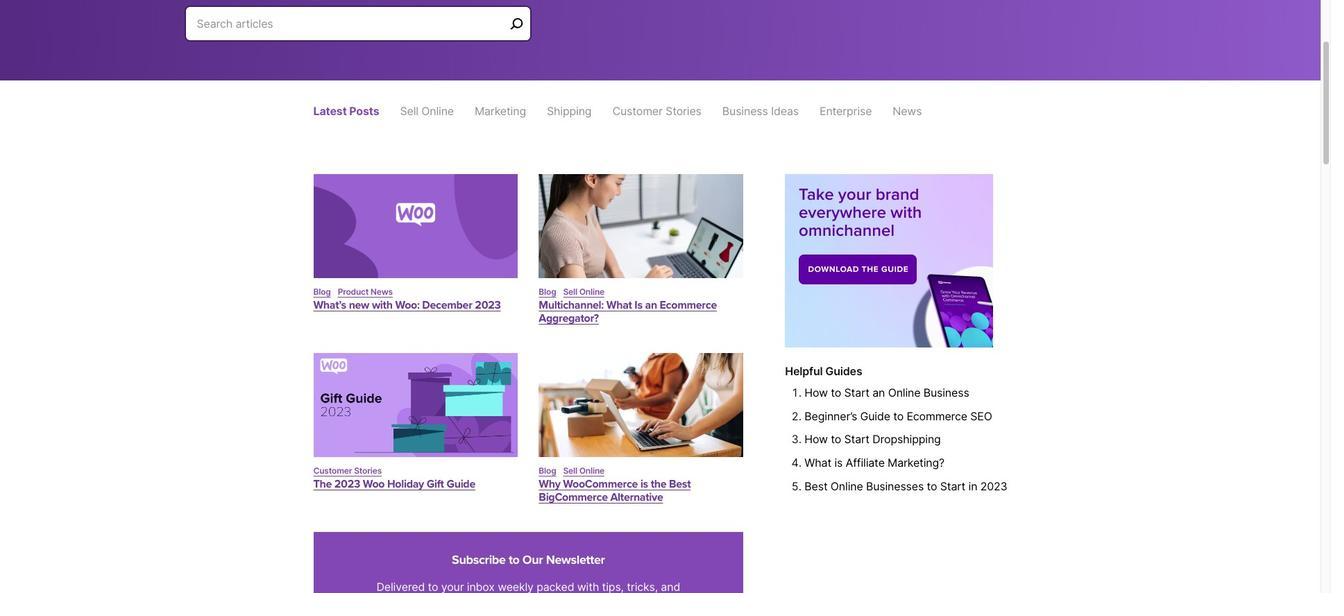 Task type: locate. For each thing, give the bounding box(es) containing it.
0 horizontal spatial news
[[371, 287, 393, 297]]

how down the helpful guides
[[805, 386, 828, 400]]

1 horizontal spatial what
[[805, 456, 832, 470]]

0 vertical spatial what
[[607, 299, 632, 312]]

what
[[607, 299, 632, 312], [805, 456, 832, 470]]

best right the on the bottom
[[669, 478, 691, 491]]

the
[[651, 478, 667, 491]]

start left in
[[940, 480, 966, 494]]

1 vertical spatial is
[[641, 478, 648, 491]]

to down guides
[[831, 386, 841, 400]]

how to star link
[[805, 433, 866, 447]]

blog for what's new with woo: december 2023
[[313, 287, 331, 297]]

guide up the how to star t dropshipping
[[860, 409, 890, 423]]

1 horizontal spatial business
[[924, 386, 969, 400]]

is
[[835, 456, 843, 470], [641, 478, 648, 491]]

customer up the
[[313, 466, 352, 476]]

what is affiliate marketing?
[[805, 456, 945, 470]]

with
[[372, 299, 393, 312]]

star
[[844, 433, 866, 447]]

1 vertical spatial sell
[[563, 287, 577, 297]]

business
[[722, 104, 768, 118], [924, 386, 969, 400]]

sell up "multichannel:"
[[563, 287, 577, 297]]

why
[[539, 478, 561, 491]]

customer inside customer stories the 2023 woo holiday gift guide
[[313, 466, 352, 476]]

1 horizontal spatial customer
[[613, 104, 663, 118]]

online inside "blog sell online why woocommerce is the best bigcommerce alternative"
[[579, 466, 605, 476]]

best online businesses to start in 2023
[[805, 480, 1007, 494]]

multichannel:
[[539, 299, 604, 312]]

blog sell online multichannel: what is an ecommerce aggregator?
[[539, 287, 717, 326]]

start down guides
[[844, 386, 870, 400]]

what inside blog sell online multichannel: what is an ecommerce aggregator?
[[607, 299, 632, 312]]

blog link up what's
[[313, 287, 331, 297]]

0 vertical spatial guide
[[860, 409, 890, 423]]

how
[[805, 386, 828, 400], [805, 433, 828, 447]]

0 horizontal spatial stories
[[354, 466, 382, 476]]

is left the on the bottom
[[641, 478, 648, 491]]

blog link
[[313, 287, 331, 297], [539, 287, 556, 297], [539, 466, 556, 476]]

0 horizontal spatial 2023
[[334, 478, 360, 491]]

0 horizontal spatial is
[[641, 478, 648, 491]]

how for how to start an online business
[[805, 386, 828, 400]]

start
[[844, 386, 870, 400], [940, 480, 966, 494]]

stories
[[666, 104, 702, 118], [354, 466, 382, 476]]

blog for multichannel: what is an ecommerce aggregator?
[[539, 287, 556, 297]]

1 horizontal spatial start
[[940, 480, 966, 494]]

blog up why
[[539, 466, 556, 476]]

best online businesses to start in 2023 link
[[805, 480, 1007, 494]]

shipping
[[547, 104, 592, 118]]

helpful
[[785, 364, 823, 378]]

1 vertical spatial sell online link
[[563, 287, 605, 297]]

1 vertical spatial news
[[371, 287, 393, 297]]

customer for customer stories the 2023 woo holiday gift guide
[[313, 466, 352, 476]]

sell online link for multichannel:
[[563, 287, 605, 297]]

customer for customer stories
[[613, 104, 663, 118]]

customer stories
[[613, 104, 702, 118]]

how down beginner's
[[805, 433, 828, 447]]

latest posts
[[313, 104, 379, 118]]

0 vertical spatial is
[[835, 456, 843, 470]]

news
[[893, 104, 922, 118], [371, 287, 393, 297]]

1 vertical spatial what
[[805, 456, 832, 470]]

blog inside "blog sell online why woocommerce is the best bigcommerce alternative"
[[539, 466, 556, 476]]

shipping link
[[547, 104, 592, 118]]

dropshipping
[[873, 433, 941, 447]]

0 horizontal spatial what
[[607, 299, 632, 312]]

ecommerce up dropshipping
[[907, 409, 968, 423]]

1 how from the top
[[805, 386, 828, 400]]

1 horizontal spatial 2023
[[475, 299, 501, 312]]

0 vertical spatial ecommerce
[[660, 299, 717, 312]]

to
[[831, 386, 841, 400], [893, 409, 904, 423], [831, 433, 841, 447], [927, 480, 937, 494], [509, 552, 520, 568]]

customer
[[613, 104, 663, 118], [313, 466, 352, 476]]

1 horizontal spatial an
[[873, 386, 885, 400]]

best inside "blog sell online why woocommerce is the best bigcommerce alternative"
[[669, 478, 691, 491]]

sell
[[400, 104, 418, 118], [563, 287, 577, 297], [563, 466, 577, 476]]

is inside "blog sell online why woocommerce is the best bigcommerce alternative"
[[641, 478, 648, 491]]

online
[[421, 104, 454, 118], [579, 287, 605, 297], [888, 386, 921, 400], [579, 466, 605, 476], [831, 480, 863, 494]]

0 horizontal spatial ecommerce
[[660, 299, 717, 312]]

what left is
[[607, 299, 632, 312]]

0 vertical spatial business
[[722, 104, 768, 118]]

an inside blog sell online multichannel: what is an ecommerce aggregator?
[[645, 299, 657, 312]]

2 vertical spatial sell online link
[[563, 466, 605, 476]]

best down the how to star "link"
[[805, 480, 828, 494]]

multichannel: what is an ecommerce aggregator? link
[[539, 299, 717, 326]]

is down the how to star "link"
[[835, 456, 843, 470]]

an right is
[[645, 299, 657, 312]]

sell up bigcommerce
[[563, 466, 577, 476]]

2023
[[475, 299, 501, 312], [334, 478, 360, 491], [981, 480, 1007, 494]]

2023 inside customer stories the 2023 woo holiday gift guide
[[334, 478, 360, 491]]

1 horizontal spatial customer stories link
[[613, 104, 702, 118]]

seo
[[971, 409, 992, 423]]

1 vertical spatial customer stories link
[[313, 466, 382, 476]]

0 horizontal spatial customer
[[313, 466, 352, 476]]

1 vertical spatial an
[[873, 386, 885, 400]]

sell online link right posts
[[400, 104, 454, 118]]

business ideas link
[[722, 104, 799, 118]]

business left 'ideas'
[[722, 104, 768, 118]]

1 horizontal spatial stories
[[666, 104, 702, 118]]

2023 right the
[[334, 478, 360, 491]]

1 vertical spatial ecommerce
[[907, 409, 968, 423]]

latest
[[313, 104, 347, 118]]

0 vertical spatial an
[[645, 299, 657, 312]]

why woocommerce is the best bigcommerce alternative image
[[539, 353, 744, 457]]

latest posts link
[[313, 104, 379, 118]]

online left the marketing
[[421, 104, 454, 118]]

guide
[[860, 409, 890, 423], [447, 478, 475, 491]]

1 vertical spatial guide
[[447, 478, 475, 491]]

news up the with
[[371, 287, 393, 297]]

1 vertical spatial start
[[940, 480, 966, 494]]

blog link up "multichannel:"
[[539, 287, 556, 297]]

0 horizontal spatial guide
[[447, 478, 475, 491]]

customer right shipping
[[613, 104, 663, 118]]

holiday
[[387, 478, 424, 491]]

blog for why woocommerce is the best bigcommerce alternative
[[539, 466, 556, 476]]

1 vertical spatial customer
[[313, 466, 352, 476]]

subscribe to our newsletter
[[452, 552, 605, 568]]

to left our
[[509, 552, 520, 568]]

what's new with woo: december 2023 link
[[313, 299, 501, 312]]

blog link up why
[[539, 466, 556, 476]]

business up beginner's guide to ecommerce seo
[[924, 386, 969, 400]]

what down the how to star "link"
[[805, 456, 832, 470]]

blog up "multichannel:"
[[539, 287, 556, 297]]

sell online link up "multichannel:"
[[563, 287, 605, 297]]

sell inside blog sell online multichannel: what is an ecommerce aggregator?
[[563, 287, 577, 297]]

sell online link
[[400, 104, 454, 118], [563, 287, 605, 297], [563, 466, 605, 476]]

0 horizontal spatial business
[[722, 104, 768, 118]]

sell right posts
[[400, 104, 418, 118]]

0 vertical spatial how
[[805, 386, 828, 400]]

to up t dropshipping link
[[893, 409, 904, 423]]

1 horizontal spatial is
[[835, 456, 843, 470]]

sell online
[[400, 104, 454, 118]]

2023 right in
[[981, 480, 1007, 494]]

0 horizontal spatial best
[[669, 478, 691, 491]]

best
[[669, 478, 691, 491], [805, 480, 828, 494]]

woocommerce
[[563, 478, 638, 491]]

ecommerce right is
[[660, 299, 717, 312]]

stories inside customer stories the 2023 woo holiday gift guide
[[354, 466, 382, 476]]

0 vertical spatial start
[[844, 386, 870, 400]]

2 how from the top
[[805, 433, 828, 447]]

blog inside the "blog product news what's new with woo: december 2023"
[[313, 287, 331, 297]]

blog link for multichannel: what is an ecommerce aggregator?
[[539, 287, 556, 297]]

1 horizontal spatial ecommerce
[[907, 409, 968, 423]]

beginner's guide to ecommerce seo
[[805, 409, 992, 423]]

blog up what's
[[313, 287, 331, 297]]

how for how to star t dropshipping
[[805, 433, 828, 447]]

0 vertical spatial sell
[[400, 104, 418, 118]]

business ideas
[[722, 104, 799, 118]]

online up beginner's guide to ecommerce seo
[[888, 386, 921, 400]]

what's
[[313, 299, 346, 312]]

0 vertical spatial customer
[[613, 104, 663, 118]]

an
[[645, 299, 657, 312], [873, 386, 885, 400]]

enterprise link
[[820, 104, 872, 118]]

to for t
[[831, 433, 841, 447]]

1 vertical spatial stories
[[354, 466, 382, 476]]

online up woocommerce at bottom left
[[579, 466, 605, 476]]

blog inside blog sell online multichannel: what is an ecommerce aggregator?
[[539, 287, 556, 297]]

0 horizontal spatial an
[[645, 299, 657, 312]]

sell for multichannel:
[[563, 287, 577, 297]]

2023 right december
[[475, 299, 501, 312]]

1 horizontal spatial best
[[805, 480, 828, 494]]

sell inside "blog sell online why woocommerce is the best bigcommerce alternative"
[[563, 466, 577, 476]]

news right enterprise link
[[893, 104, 922, 118]]

stories for customer stories
[[666, 104, 702, 118]]

1 horizontal spatial guide
[[860, 409, 890, 423]]

to left star
[[831, 433, 841, 447]]

an up beginner's guide to ecommerce seo
[[873, 386, 885, 400]]

1 vertical spatial how
[[805, 433, 828, 447]]

customer stories the 2023 woo holiday gift guide
[[313, 466, 475, 491]]

2 vertical spatial sell
[[563, 466, 577, 476]]

0 vertical spatial stories
[[666, 104, 702, 118]]

blog
[[313, 287, 331, 297], [539, 287, 556, 297], [539, 466, 556, 476]]

beginner's
[[805, 409, 857, 423]]

0 horizontal spatial start
[[844, 386, 870, 400]]

the 2023 woo holiday gift guide link
[[313, 478, 475, 491]]

sell online link for why
[[563, 466, 605, 476]]

None search field
[[184, 6, 531, 58]]

guide right gift
[[447, 478, 475, 491]]

customer stories link
[[613, 104, 702, 118], [313, 466, 382, 476]]

0 vertical spatial news
[[893, 104, 922, 118]]

online up "multichannel:"
[[579, 287, 605, 297]]

1 horizontal spatial news
[[893, 104, 922, 118]]

sell online link up woocommerce at bottom left
[[563, 466, 605, 476]]

ecommerce
[[660, 299, 717, 312], [907, 409, 968, 423]]

0 vertical spatial customer stories link
[[613, 104, 702, 118]]



Task type: describe. For each thing, give the bounding box(es) containing it.
beginner's guide to ecommerce seo link
[[805, 409, 992, 423]]

sell for why
[[563, 466, 577, 476]]

december
[[422, 299, 472, 312]]

helpful guides
[[785, 364, 862, 378]]

alternative
[[610, 491, 663, 505]]

enterprise
[[820, 104, 872, 118]]

woo
[[363, 478, 385, 491]]

aggregator?
[[539, 312, 599, 326]]

marketing link
[[475, 104, 526, 118]]

news link
[[893, 104, 922, 118]]

subscribe
[[452, 552, 506, 568]]

0 vertical spatial sell online link
[[400, 104, 454, 118]]

marketing
[[475, 104, 526, 118]]

in
[[969, 480, 978, 494]]

businesses
[[866, 480, 924, 494]]

how to start an online business link
[[805, 386, 969, 400]]

news inside the "blog product news what's new with woo: december 2023"
[[371, 287, 393, 297]]

to down marketing?
[[927, 480, 937, 494]]

t
[[866, 433, 870, 447]]

woo:
[[395, 299, 420, 312]]

guides
[[825, 364, 862, 378]]

posts
[[349, 104, 379, 118]]

online inside blog sell online multichannel: what is an ecommerce aggregator?
[[579, 287, 605, 297]]

how to star t dropshipping
[[805, 433, 941, 447]]

to for an
[[831, 386, 841, 400]]

t dropshipping link
[[866, 433, 941, 447]]

ecommerce inside blog sell online multichannel: what is an ecommerce aggregator?
[[660, 299, 717, 312]]

our
[[523, 552, 543, 568]]

what's new with woo: december 2023 image
[[313, 174, 518, 278]]

2023 inside the "blog product news what's new with woo: december 2023"
[[475, 299, 501, 312]]

ideas
[[771, 104, 799, 118]]

affiliate
[[846, 456, 885, 470]]

why woocommerce is the best bigcommerce alternative link
[[539, 478, 691, 505]]

online down affiliate
[[831, 480, 863, 494]]

bigcommerce
[[539, 491, 608, 505]]

stories for customer stories the 2023 woo holiday gift guide
[[354, 466, 382, 476]]

1 vertical spatial business
[[924, 386, 969, 400]]

woman shopping for clothes online image
[[539, 174, 744, 278]]

product news link
[[338, 287, 393, 297]]

new
[[349, 299, 369, 312]]

0 horizontal spatial customer stories link
[[313, 466, 382, 476]]

to for newsletter
[[509, 552, 520, 568]]

Search articles search field
[[197, 14, 505, 33]]

guide inside customer stories the 2023 woo holiday gift guide
[[447, 478, 475, 491]]

is
[[635, 299, 643, 312]]

marketing?
[[888, 456, 945, 470]]

the
[[313, 478, 332, 491]]

product
[[338, 287, 369, 297]]

blog product news what's new with woo: december 2023
[[313, 287, 501, 312]]

the 2023 woo holiday gift guide image
[[313, 353, 518, 457]]

blog sell online why woocommerce is the best bigcommerce alternative
[[539, 466, 691, 505]]

what is affiliate marketing? link
[[805, 456, 945, 470]]

gift
[[427, 478, 444, 491]]

how to start an online business
[[805, 386, 969, 400]]

2 horizontal spatial 2023
[[981, 480, 1007, 494]]

blog link for why woocommerce is the best bigcommerce alternative
[[539, 466, 556, 476]]

newsletter
[[546, 552, 605, 568]]

blog link for what's new with woo: december 2023
[[313, 287, 331, 297]]



Task type: vqa. For each thing, say whether or not it's contained in the screenshot.
rightmost Business
yes



